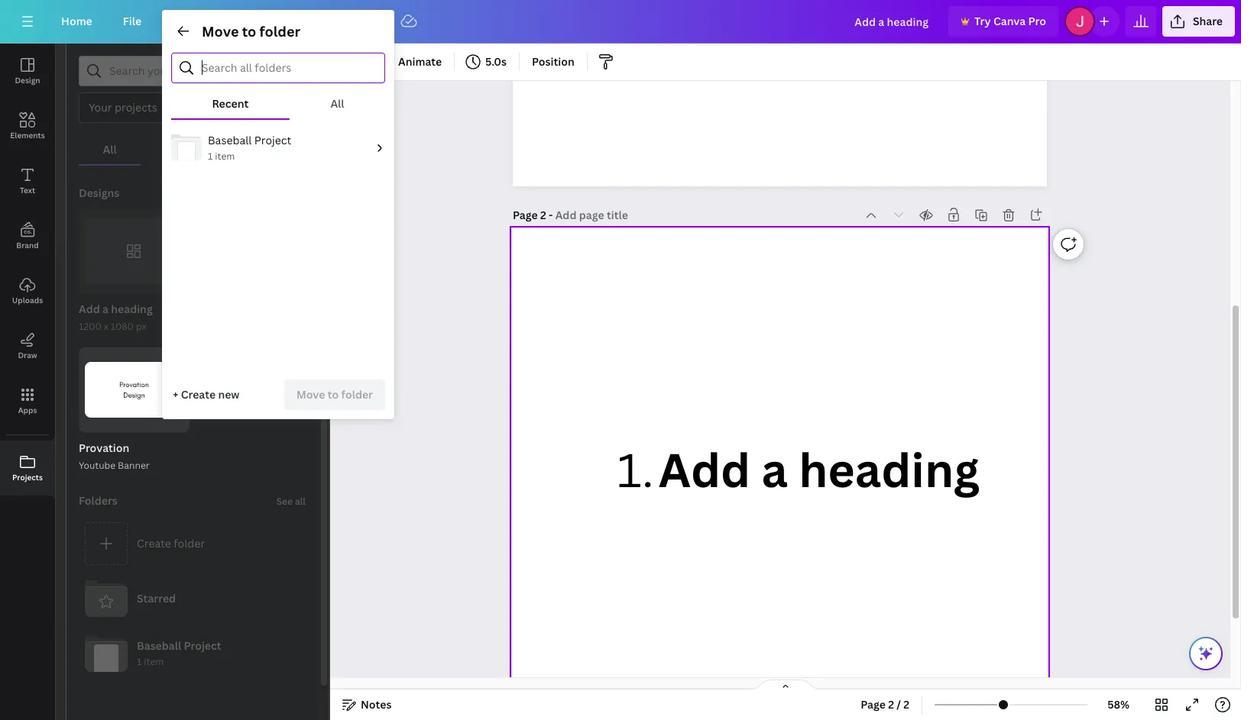 Task type: locate. For each thing, give the bounding box(es) containing it.
1 down recent "button"
[[208, 150, 213, 163]]

0 vertical spatial heading
[[111, 302, 153, 317]]

0 vertical spatial folders
[[254, 142, 293, 157]]

folders button
[[230, 135, 317, 164]]

1 horizontal spatial create
[[181, 388, 216, 402]]

0 horizontal spatial folders
[[79, 494, 118, 508]]

item
[[215, 150, 235, 163], [144, 656, 164, 669]]

1 down the starred on the bottom of page
[[137, 656, 142, 669]]

2 for -
[[540, 208, 546, 222]]

1 horizontal spatial all button
[[290, 89, 385, 119]]

2 horizontal spatial folder
[[341, 388, 373, 402]]

elements button
[[0, 99, 55, 154]]

notes button
[[336, 693, 398, 718]]

1 vertical spatial folder
[[341, 388, 373, 402]]

1 vertical spatial all
[[103, 142, 117, 157]]

heading
[[111, 302, 153, 317], [799, 438, 980, 501]]

design
[[15, 75, 40, 86]]

project down recent "button"
[[254, 133, 292, 148]]

create inside button
[[137, 536, 171, 551]]

page left / in the right of the page
[[861, 698, 886, 713]]

2 left / in the right of the page
[[889, 698, 894, 713]]

2 vertical spatial folder
[[174, 536, 205, 551]]

a for add a heading 1200 x 1080 px
[[102, 302, 109, 317]]

to inside button
[[328, 388, 339, 402]]

Design title text field
[[843, 6, 943, 37]]

add a heading
[[659, 438, 980, 501]]

baseball
[[208, 133, 252, 148], [137, 639, 181, 654]]

1 vertical spatial all button
[[79, 135, 141, 164]]

folders
[[254, 142, 293, 157], [79, 494, 118, 508]]

folder up search all folders search field
[[260, 22, 301, 41]]

1 vertical spatial move
[[297, 388, 325, 402]]

move left hide image at the left of page
[[297, 388, 325, 402]]

elements
[[10, 130, 45, 141]]

baseball project 1 item down recent "button"
[[208, 133, 292, 163]]

item down the starred on the bottom of page
[[144, 656, 164, 669]]

1 vertical spatial designs
[[79, 186, 120, 200]]

baseball project 1 item
[[208, 133, 292, 163], [137, 639, 221, 669]]

1 vertical spatial to
[[328, 388, 339, 402]]

1 vertical spatial 1
[[137, 656, 142, 669]]

0 vertical spatial 1
[[208, 150, 213, 163]]

2 for /
[[889, 698, 894, 713]]

designs button
[[141, 135, 230, 164]]

1 horizontal spatial 2
[[889, 698, 894, 713]]

share
[[1193, 14, 1223, 28]]

0 vertical spatial add
[[79, 302, 100, 317]]

add inside add a heading 1200 x 1080 px
[[79, 302, 100, 317]]

create up the starred on the bottom of page
[[137, 536, 171, 551]]

2
[[540, 208, 546, 222], [889, 698, 894, 713], [904, 698, 910, 713]]

0 horizontal spatial a
[[102, 302, 109, 317]]

1 horizontal spatial heading
[[799, 438, 980, 501]]

0 horizontal spatial move
[[202, 22, 239, 41]]

page
[[513, 208, 538, 222], [861, 698, 886, 713]]

move up search your content search box
[[202, 22, 239, 41]]

baseball down recent "button"
[[208, 133, 252, 148]]

animate button
[[374, 50, 448, 74]]

1 horizontal spatial to
[[328, 388, 339, 402]]

folders inside button
[[254, 142, 293, 157]]

brand button
[[0, 209, 55, 264]]

all button
[[290, 89, 385, 119], [79, 135, 141, 164]]

folders down youtube
[[79, 494, 118, 508]]

move to folder
[[202, 22, 301, 41], [297, 388, 373, 402]]

main menu bar
[[0, 0, 1242, 44]]

page 2 / 2 button
[[855, 693, 916, 718]]

add
[[79, 302, 100, 317], [659, 438, 751, 501]]

0 vertical spatial move to folder
[[202, 22, 301, 41]]

1 horizontal spatial project
[[254, 133, 292, 148]]

all
[[295, 495, 306, 508]]

1 vertical spatial a
[[762, 438, 788, 501]]

magic
[[186, 14, 217, 28]]

share button
[[1163, 6, 1236, 37]]

all
[[331, 96, 344, 111], [103, 142, 117, 157]]

0 vertical spatial page
[[513, 208, 538, 222]]

designs down recent "button"
[[165, 142, 206, 157]]

1 vertical spatial heading
[[799, 438, 980, 501]]

move
[[202, 22, 239, 41], [297, 388, 325, 402]]

1 horizontal spatial move
[[297, 388, 325, 402]]

move inside button
[[297, 388, 325, 402]]

a
[[102, 302, 109, 317], [762, 438, 788, 501]]

1 vertical spatial create
[[137, 536, 171, 551]]

0 vertical spatial designs
[[165, 142, 206, 157]]

show pages image
[[749, 680, 823, 692]]

0 vertical spatial to
[[242, 22, 256, 41]]

folder right hide image at the left of page
[[341, 388, 373, 402]]

all for the rightmost all button
[[331, 96, 344, 111]]

page inside button
[[861, 698, 886, 713]]

2 right / in the right of the page
[[904, 698, 910, 713]]

heading inside add a heading 1200 x 1080 px
[[111, 302, 153, 317]]

a inside add a heading 1200 x 1080 px
[[102, 302, 109, 317]]

0 horizontal spatial baseball
[[137, 639, 181, 654]]

folder up starred button
[[174, 536, 205, 551]]

to
[[242, 22, 256, 41], [328, 388, 339, 402]]

folder inside create folder button
[[174, 536, 205, 551]]

0 horizontal spatial 2
[[540, 208, 546, 222]]

project
[[254, 133, 292, 148], [184, 639, 221, 654]]

brand
[[16, 240, 39, 251]]

1 horizontal spatial folder
[[260, 22, 301, 41]]

0 horizontal spatial create
[[137, 536, 171, 551]]

1 vertical spatial baseball
[[137, 639, 181, 654]]

0 horizontal spatial all
[[103, 142, 117, 157]]

1 vertical spatial add
[[659, 438, 751, 501]]

1 horizontal spatial page
[[861, 698, 886, 713]]

0 horizontal spatial project
[[184, 639, 221, 654]]

folder
[[260, 22, 301, 41], [341, 388, 373, 402], [174, 536, 205, 551]]

0 vertical spatial baseball
[[208, 133, 252, 148]]

0 vertical spatial item
[[215, 150, 235, 163]]

0 vertical spatial a
[[102, 302, 109, 317]]

0 horizontal spatial folder
[[174, 536, 205, 551]]

canva assistant image
[[1197, 645, 1216, 664]]

Page title text field
[[556, 208, 630, 223]]

0 vertical spatial baseball project 1 item
[[208, 133, 292, 163]]

0 horizontal spatial page
[[513, 208, 538, 222]]

0 vertical spatial create
[[181, 388, 216, 402]]

0 horizontal spatial heading
[[111, 302, 153, 317]]

switch
[[219, 14, 254, 28]]

1 horizontal spatial 1
[[208, 150, 213, 163]]

notes
[[361, 698, 392, 713]]

baseball down the starred on the bottom of page
[[137, 639, 181, 654]]

create
[[181, 388, 216, 402], [137, 536, 171, 551]]

1 vertical spatial page
[[861, 698, 886, 713]]

folders down recent "button"
[[254, 142, 293, 157]]

side panel tab list
[[0, 44, 55, 496]]

projects
[[12, 473, 43, 483]]

create right +
[[181, 388, 216, 402]]

try canva pro
[[975, 14, 1047, 28]]

starred button
[[79, 572, 306, 627]]

58%
[[1108, 698, 1130, 713]]

1 vertical spatial folders
[[79, 494, 118, 508]]

1
[[208, 150, 213, 163], [137, 656, 142, 669]]

1 vertical spatial baseball project 1 item
[[137, 639, 221, 669]]

provation group
[[79, 347, 189, 474]]

apps button
[[0, 374, 55, 429]]

0 vertical spatial all
[[331, 96, 344, 111]]

designs right text
[[79, 186, 120, 200]]

baseball project 1 item down starred button
[[137, 639, 221, 669]]

page left '-'
[[513, 208, 538, 222]]

item down recent "button"
[[215, 150, 235, 163]]

designs
[[165, 142, 206, 157], [79, 186, 120, 200]]

1 horizontal spatial baseball
[[208, 133, 252, 148]]

all down search all folders search field
[[331, 96, 344, 111]]

all left designs button at the top of the page
[[103, 142, 117, 157]]

recent button
[[171, 89, 290, 119]]

1 horizontal spatial a
[[762, 438, 788, 501]]

1 vertical spatial move to folder
[[297, 388, 373, 402]]

+ create new
[[173, 388, 240, 402]]

project down starred button
[[184, 639, 221, 654]]

0 horizontal spatial add
[[79, 302, 100, 317]]

1 horizontal spatial folders
[[254, 142, 293, 157]]

1 horizontal spatial all
[[331, 96, 344, 111]]

folder inside move to folder button
[[341, 388, 373, 402]]

1 vertical spatial item
[[144, 656, 164, 669]]

1 horizontal spatial add
[[659, 438, 751, 501]]

1 horizontal spatial designs
[[165, 142, 206, 157]]

0 vertical spatial all button
[[290, 89, 385, 119]]

file button
[[111, 6, 154, 37]]

banner
[[118, 459, 150, 472]]

2 left '-'
[[540, 208, 546, 222]]



Task type: describe. For each thing, give the bounding box(es) containing it.
hide image
[[330, 346, 339, 419]]

1 vertical spatial project
[[184, 639, 221, 654]]

x
[[104, 321, 108, 334]]

magic switch
[[186, 14, 254, 28]]

/
[[897, 698, 901, 713]]

create folder button
[[79, 517, 306, 572]]

see all
[[277, 495, 306, 508]]

0 vertical spatial folder
[[260, 22, 301, 41]]

draw
[[18, 350, 37, 361]]

text
[[20, 185, 35, 196]]

uploads button
[[0, 264, 55, 319]]

add a heading 1200 x 1080 px
[[79, 302, 153, 334]]

5.0s
[[486, 54, 507, 69]]

move to folder button
[[284, 380, 385, 411]]

add for add a heading 1200 x 1080 px
[[79, 302, 100, 317]]

0 vertical spatial move
[[202, 22, 239, 41]]

starred
[[137, 592, 176, 606]]

2 horizontal spatial 2
[[904, 698, 910, 713]]

move to folder inside button
[[297, 388, 373, 402]]

0 horizontal spatial designs
[[79, 186, 120, 200]]

home link
[[49, 6, 105, 37]]

1080
[[111, 321, 134, 334]]

0 vertical spatial project
[[254, 133, 292, 148]]

-
[[549, 208, 553, 222]]

position button
[[526, 50, 581, 74]]

designs inside designs button
[[165, 142, 206, 157]]

new
[[265, 16, 284, 27]]

+
[[173, 388, 178, 402]]

canva
[[994, 14, 1026, 28]]

youtube
[[79, 459, 116, 472]]

provation
[[79, 441, 129, 455]]

see
[[277, 495, 293, 508]]

0 horizontal spatial all button
[[79, 135, 141, 164]]

draw button
[[0, 319, 55, 374]]

Search all folders search field
[[202, 54, 375, 83]]

add for add a heading
[[659, 438, 751, 501]]

1 horizontal spatial item
[[215, 150, 235, 163]]

+ create new button
[[171, 380, 241, 411]]

animate
[[398, 54, 442, 69]]

heading for add a heading
[[799, 438, 980, 501]]

provation youtube banner
[[79, 441, 150, 472]]

new
[[218, 388, 240, 402]]

1200
[[79, 321, 102, 334]]

a for add a heading
[[762, 438, 788, 501]]

Search your content search field
[[109, 57, 307, 86]]

try
[[975, 14, 991, 28]]

58% button
[[1094, 693, 1144, 718]]

projects button
[[0, 441, 55, 496]]

try canva pro button
[[949, 6, 1059, 37]]

text button
[[0, 154, 55, 209]]

page for page 2 / 2
[[861, 698, 886, 713]]

see all button
[[275, 486, 307, 517]]

page for page 2 -
[[513, 208, 538, 222]]

design button
[[0, 44, 55, 99]]

0 horizontal spatial 1
[[137, 656, 142, 669]]

page 2 / 2
[[861, 698, 910, 713]]

px
[[136, 321, 146, 334]]

add a heading group
[[79, 209, 189, 335]]

position
[[532, 54, 575, 69]]

create folder
[[137, 536, 205, 551]]

home
[[61, 14, 92, 28]]

heading for add a heading 1200 x 1080 px
[[111, 302, 153, 317]]

0 horizontal spatial item
[[144, 656, 164, 669]]

apps
[[18, 405, 37, 416]]

file
[[123, 14, 142, 28]]

0 horizontal spatial to
[[242, 22, 256, 41]]

pro
[[1029, 14, 1047, 28]]

page 2 -
[[513, 208, 556, 222]]

uploads
[[12, 295, 43, 306]]

5.0s button
[[461, 50, 513, 74]]

all for the leftmost all button
[[103, 142, 117, 157]]

create inside button
[[181, 388, 216, 402]]

recent
[[212, 96, 249, 111]]



Task type: vqa. For each thing, say whether or not it's contained in the screenshot.
Add a heading's The "A"
yes



